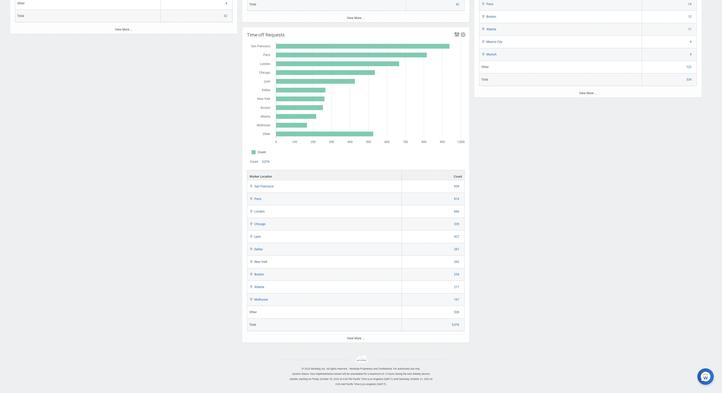 Task type: vqa. For each thing, say whether or not it's contained in the screenshot.
Successfully Completed
no



Task type: describe. For each thing, give the bounding box(es) containing it.
authorized
[[398, 367, 410, 370]]

system
[[293, 372, 301, 375]]

configure and view chart data image
[[454, 31, 461, 37]]

267
[[455, 247, 460, 251]]

view more ... for 14
[[580, 91, 597, 95]]

new york
[[255, 260, 268, 264]]

workday assistant region
[[698, 366, 717, 385]]

row containing san francisco
[[247, 180, 465, 193]]

row containing new york
[[247, 256, 465, 268]]

row containing london
[[247, 205, 465, 218]]

job changes element
[[10, 0, 237, 34]]

next
[[408, 372, 413, 375]]

until
[[394, 378, 399, 380]]

12 inside 12 button
[[689, 15, 692, 18]]

will
[[343, 372, 346, 375]]

be
[[347, 372, 350, 375]]

14
[[689, 2, 692, 6]]

1 horizontal spatial 6:00
[[343, 378, 348, 380]]

worker
[[250, 175, 260, 178]]

all
[[327, 367, 330, 370]]

reserved.
[[338, 367, 348, 370]]

11
[[689, 27, 692, 31]]

lyon
[[255, 235, 261, 238]]

count inside popup button
[[454, 175, 463, 178]]

new york link
[[255, 259, 268, 264]]

9 for mexico city
[[691, 40, 692, 44]]

total element for 5,076
[[250, 322, 256, 327]]

other element for 526
[[250, 309, 257, 314]]

535
[[455, 222, 460, 226]]

count button
[[402, 170, 465, 180]]

row containing chicago
[[247, 218, 465, 231]]

row containing dallas
[[247, 243, 465, 256]]

7).
[[384, 383, 387, 386]]

atlanta link for 217
[[255, 284, 264, 289]]

334
[[687, 78, 692, 81]]

1 horizontal spatial (los
[[368, 378, 373, 380]]

confidential.
[[379, 367, 393, 370]]

update;
[[290, 378, 299, 380]]

boston link for 12
[[487, 14, 497, 18]]

more for 4
[[122, 28, 130, 31]]

total element for 42
[[250, 1, 256, 6]]

1 vertical spatial time
[[354, 383, 360, 386]]

am
[[341, 383, 345, 386]]

mexico city
[[487, 40, 503, 44]]

workday
[[350, 367, 360, 370]]

a
[[368, 372, 369, 375]]

0 vertical spatial time
[[361, 378, 367, 380]]

hours
[[389, 372, 395, 375]]

location image for 11
[[482, 27, 486, 31]]

254 button
[[455, 272, 461, 276]]

atlanta for 11
[[487, 27, 497, 31]]

1 vertical spatial 5,076
[[452, 323, 460, 327]]

939 button
[[455, 184, 461, 188]]

939
[[455, 185, 460, 188]]

view for 4
[[115, 28, 122, 31]]

12 inside '© 2023 workday, inc. all rights reserved. - workday proprietary and confidential. for authorized use only. system status: your implementation tenant will be unavailable for a maximum of 12 hours during the next weekly service update; starting on friday, october 20, 2023 at 6:00 pm pacific time (los angeles) (gmt-7) until saturday, october 21, 2023 at 6:00 am pacific time (los angeles) (gmt-7).'
[[385, 372, 388, 375]]

427 button
[[455, 235, 461, 239]]

9 for munich
[[691, 53, 692, 56]]

334 button
[[687, 78, 693, 82]]

262
[[455, 260, 460, 264]]

21,
[[420, 378, 424, 380]]

0 horizontal spatial 6:00
[[336, 383, 341, 386]]

paris for 816
[[255, 197, 262, 201]]

666
[[455, 210, 460, 213]]

mexico city link
[[487, 39, 503, 44]]

20,
[[330, 378, 333, 380]]

weekly
[[413, 372, 421, 375]]

total element for 32
[[17, 13, 24, 18]]

the
[[403, 372, 407, 375]]

total for 32
[[17, 14, 24, 18]]

254
[[455, 273, 460, 276]]

service
[[422, 372, 430, 375]]

... for 4
[[130, 28, 133, 31]]

view for 14
[[580, 91, 586, 95]]

other element inside job changes element
[[17, 1, 25, 5]]

other for 122
[[482, 65, 489, 69]]

new
[[255, 260, 261, 264]]

tenant
[[335, 372, 342, 375]]

only.
[[415, 367, 421, 370]]

9 button for munich
[[691, 52, 693, 56]]

total element for 334
[[482, 77, 489, 81]]

rights
[[330, 367, 337, 370]]

dallas
[[255, 247, 263, 251]]

location
[[260, 175, 272, 178]]

2 horizontal spatial 2023
[[424, 378, 430, 380]]

for
[[394, 367, 397, 370]]

inc.
[[322, 367, 326, 370]]

time-off requests element
[[243, 27, 470, 342]]

status:
[[302, 372, 310, 375]]

... for 14
[[595, 91, 597, 95]]

worker location
[[250, 175, 272, 178]]

of
[[382, 372, 384, 375]]

42 button
[[456, 2, 461, 6]]

0 horizontal spatial count
[[250, 160, 258, 163]]

262 button
[[455, 260, 461, 264]]

worker location button
[[247, 170, 402, 180]]

workday,
[[311, 367, 321, 370]]

location image for boston
[[482, 15, 486, 18]]

san
[[255, 185, 260, 188]]

paris for 14
[[487, 2, 494, 6]]

view for 42
[[347, 16, 354, 20]]

proprietary
[[361, 367, 373, 370]]

total for 42
[[250, 3, 256, 6]]

view more ... link for 42
[[243, 14, 470, 22]]

during
[[396, 372, 403, 375]]

atlanta for 217
[[255, 285, 264, 289]]

0 horizontal spatial 5,076 button
[[262, 160, 271, 164]]

munich
[[487, 53, 497, 56]]

427
[[455, 235, 460, 238]]

chicago link
[[255, 221, 266, 226]]

122 button
[[687, 65, 693, 69]]

view inside time-off requests element
[[347, 337, 354, 340]]

0 horizontal spatial 5,076
[[262, 160, 270, 163]]

location image for 254
[[250, 272, 254, 276]]

for
[[364, 372, 367, 375]]

row containing worker location
[[247, 170, 465, 180]]

0 vertical spatial pacific
[[353, 378, 361, 380]]

4 button
[[226, 1, 228, 5]]

dallas link
[[255, 246, 263, 251]]

167 button
[[455, 298, 461, 302]]

2 at from the left
[[431, 378, 433, 380]]

loa requests / returns element
[[243, 0, 470, 22]]

mulhouse
[[255, 298, 268, 301]]



Task type: locate. For each thing, give the bounding box(es) containing it.
atlanta link up mulhouse link
[[255, 284, 264, 289]]

october down implementation
[[320, 378, 329, 380]]

12 right of
[[385, 372, 388, 375]]

4
[[226, 2, 227, 5]]

count
[[250, 160, 258, 163], [454, 175, 463, 178]]

at right 21,
[[431, 378, 433, 380]]

... inside loa requests / returns element
[[363, 16, 365, 20]]

... for 42
[[363, 16, 365, 20]]

1 vertical spatial (los
[[361, 383, 366, 386]]

0 vertical spatial angeles)
[[374, 378, 384, 380]]

unavailable
[[350, 372, 363, 375]]

other element inside time-off requests element
[[250, 309, 257, 314]]

implementation
[[316, 372, 334, 375]]

angeles) down maximum
[[374, 378, 384, 380]]

1 vertical spatial 6:00
[[336, 383, 341, 386]]

5,076 button up location
[[262, 160, 271, 164]]

at
[[340, 378, 342, 380], [431, 378, 433, 380]]

1 vertical spatial boston link
[[255, 272, 264, 276]]

9 down 11 'button'
[[691, 40, 692, 44]]

2 9 button from the top
[[691, 52, 693, 56]]

total element inside job changes element
[[17, 13, 24, 18]]

paris link inside time-off requests element
[[255, 196, 262, 201]]

9 up 122 button
[[691, 53, 692, 56]]

1 horizontal spatial boston link
[[487, 14, 497, 18]]

time-
[[247, 32, 259, 37]]

more for 14
[[587, 91, 594, 95]]

atlanta link up mexico city link
[[487, 26, 497, 31]]

0 horizontal spatial october
[[320, 378, 329, 380]]

boston link
[[487, 14, 497, 18], [255, 272, 264, 276]]

location image
[[482, 2, 486, 6], [482, 27, 486, 31], [250, 209, 254, 213], [250, 222, 254, 226], [250, 272, 254, 276], [250, 285, 254, 289], [250, 298, 254, 301]]

1 vertical spatial boston
[[255, 273, 264, 276]]

paris
[[487, 2, 494, 6], [255, 197, 262, 201]]

1 horizontal spatial october
[[411, 378, 420, 380]]

on
[[309, 378, 312, 380]]

9 button down 11 'button'
[[691, 40, 693, 44]]

9 button up 122 button
[[691, 52, 693, 56]]

more for 42
[[355, 16, 362, 20]]

217
[[455, 285, 460, 289]]

1 horizontal spatial 12
[[689, 15, 692, 18]]

1 horizontal spatial count
[[454, 175, 463, 178]]

starting
[[299, 378, 308, 380]]

0 horizontal spatial time
[[354, 383, 360, 386]]

(gmt-
[[384, 378, 391, 380], [377, 383, 384, 386]]

9 button for mexico city
[[691, 40, 693, 44]]

other inside compensation changes element
[[482, 65, 489, 69]]

use
[[411, 367, 415, 370]]

1 horizontal spatial paris link
[[487, 1, 494, 6]]

location image for lyon
[[250, 235, 254, 238]]

1 vertical spatial paris link
[[255, 196, 262, 201]]

october
[[320, 378, 329, 380], [411, 378, 420, 380]]

more inside job changes element
[[122, 28, 130, 31]]

5,076
[[262, 160, 270, 163], [452, 323, 460, 327]]

(gmt- down of
[[377, 383, 384, 386]]

location image
[[482, 15, 486, 18], [482, 40, 486, 43], [482, 52, 486, 56], [250, 184, 254, 188], [250, 197, 254, 200], [250, 235, 254, 238], [250, 247, 254, 251], [250, 260, 254, 263]]

count up worker on the top left
[[250, 160, 258, 163]]

... inside job changes element
[[130, 28, 133, 31]]

row containing mulhouse
[[247, 293, 465, 306]]

1 october from the left
[[320, 378, 329, 380]]

© 2023 workday, inc. all rights reserved. - workday proprietary and confidential. for authorized use only. system status: your implementation tenant will be unavailable for a maximum of 12 hours during the next weekly service update; starting on friday, october 20, 2023 at 6:00 pm pacific time (los angeles) (gmt-7) until saturday, october 21, 2023 at 6:00 am pacific time (los angeles) (gmt-7).
[[290, 367, 433, 386]]

francisco
[[261, 185, 274, 188]]

526 button
[[455, 310, 461, 314]]

42
[[456, 3, 460, 6]]

view inside loa requests / returns element
[[347, 16, 354, 20]]

total element
[[250, 1, 256, 6], [17, 13, 24, 18], [482, 77, 489, 81], [250, 322, 256, 327]]

boston
[[487, 15, 497, 18], [255, 273, 264, 276]]

-
[[349, 367, 349, 370]]

boston inside compensation changes element
[[487, 15, 497, 18]]

12 down the 14 button
[[689, 15, 692, 18]]

0 vertical spatial (gmt-
[[384, 378, 391, 380]]

configure time-off requests image
[[461, 32, 466, 37]]

location image for mexico city
[[482, 40, 486, 43]]

... inside time-off requests element
[[363, 337, 365, 340]]

more
[[355, 16, 362, 20], [122, 28, 130, 31], [587, 91, 594, 95], [355, 337, 362, 340]]

0 vertical spatial (los
[[368, 378, 373, 380]]

0 vertical spatial other
[[17, 2, 25, 5]]

0 horizontal spatial at
[[340, 378, 342, 380]]

other element inside compensation changes element
[[482, 64, 489, 69]]

0 vertical spatial 5,076 button
[[262, 160, 271, 164]]

©
[[302, 367, 304, 370]]

1 9 button from the top
[[691, 40, 693, 44]]

friday,
[[312, 378, 319, 380]]

1 horizontal spatial other element
[[250, 309, 257, 314]]

1 vertical spatial other element
[[482, 64, 489, 69]]

0 vertical spatial 6:00
[[343, 378, 348, 380]]

1 at from the left
[[340, 378, 342, 380]]

(los down "for"
[[361, 383, 366, 386]]

off
[[259, 32, 265, 37]]

other inside time-off requests element
[[250, 310, 257, 314]]

location image for 167
[[250, 298, 254, 301]]

0 horizontal spatial atlanta link
[[255, 284, 264, 289]]

1 horizontal spatial 5,076
[[452, 323, 460, 327]]

paris inside compensation changes element
[[487, 2, 494, 6]]

2 horizontal spatial other element
[[482, 64, 489, 69]]

count up 939 button
[[454, 175, 463, 178]]

mexico
[[487, 40, 497, 44]]

more inside compensation changes element
[[587, 91, 594, 95]]

1 horizontal spatial time
[[361, 378, 367, 380]]

row containing lyon
[[247, 231, 465, 243]]

1 horizontal spatial atlanta
[[487, 27, 497, 31]]

boston down new york
[[255, 273, 264, 276]]

0 vertical spatial atlanta
[[487, 27, 497, 31]]

2 october from the left
[[411, 378, 420, 380]]

1 vertical spatial pacific
[[346, 383, 354, 386]]

6:00 left 'am' at the bottom left of page
[[336, 383, 341, 386]]

pm
[[349, 378, 353, 380]]

32
[[224, 14, 227, 18]]

london link
[[255, 209, 265, 213]]

0 vertical spatial count
[[250, 160, 258, 163]]

city
[[498, 40, 503, 44]]

... inside compensation changes element
[[595, 91, 597, 95]]

paris link for 14
[[487, 1, 494, 6]]

816 button
[[455, 197, 461, 201]]

...
[[363, 16, 365, 20], [130, 28, 133, 31], [595, 91, 597, 95], [363, 337, 365, 340]]

6:00 left pm
[[343, 378, 348, 380]]

total inside compensation changes element
[[482, 78, 489, 81]]

york
[[262, 260, 268, 264]]

boston inside time-off requests element
[[255, 273, 264, 276]]

more inside loa requests / returns element
[[355, 16, 362, 20]]

1 vertical spatial other
[[482, 65, 489, 69]]

at up 'am' at the bottom left of page
[[340, 378, 342, 380]]

9
[[691, 40, 692, 44], [691, 53, 692, 56]]

view inside compensation changes element
[[580, 91, 586, 95]]

2023 right ©
[[305, 367, 311, 370]]

row
[[15, 0, 233, 10], [247, 0, 465, 11], [480, 0, 698, 11], [15, 10, 233, 22], [480, 11, 698, 23], [480, 23, 698, 36], [480, 36, 698, 48], [480, 48, 698, 61], [480, 61, 698, 73], [480, 73, 698, 86], [247, 170, 465, 180], [247, 180, 465, 193], [247, 193, 465, 205], [247, 205, 465, 218], [247, 218, 465, 231], [247, 231, 465, 243], [247, 243, 465, 256], [247, 256, 465, 268], [247, 268, 465, 281], [247, 281, 465, 293], [247, 293, 465, 306], [247, 306, 465, 319], [247, 319, 465, 331]]

1 horizontal spatial boston
[[487, 15, 497, 18]]

angeles)
[[374, 378, 384, 380], [366, 383, 377, 386]]

1 vertical spatial atlanta
[[255, 285, 264, 289]]

view inside job changes element
[[115, 28, 122, 31]]

time-off requests
[[247, 32, 285, 37]]

view more ... for 4
[[115, 28, 133, 31]]

12 button
[[689, 15, 693, 19]]

total inside loa requests / returns element
[[250, 3, 256, 6]]

2 9 from the top
[[691, 53, 692, 56]]

view more ... link for 4
[[10, 25, 237, 34]]

267 button
[[455, 247, 461, 251]]

0 vertical spatial boston link
[[487, 14, 497, 18]]

6:00
[[343, 378, 348, 380], [336, 383, 341, 386]]

1 horizontal spatial 2023
[[334, 378, 340, 380]]

0 horizontal spatial paris link
[[255, 196, 262, 201]]

pacific
[[353, 378, 361, 380], [346, 383, 354, 386]]

row inside loa requests / returns element
[[247, 0, 465, 11]]

row containing mexico city
[[480, 36, 698, 48]]

location image for paris
[[250, 197, 254, 200]]

(los down a
[[368, 378, 373, 380]]

location image for new york
[[250, 260, 254, 263]]

5,076 button
[[262, 160, 271, 164], [452, 323, 461, 327]]

1 vertical spatial atlanta link
[[255, 284, 264, 289]]

167
[[455, 298, 460, 301]]

atlanta inside compensation changes element
[[487, 27, 497, 31]]

0 horizontal spatial paris
[[255, 197, 262, 201]]

view more ... inside compensation changes element
[[580, 91, 597, 95]]

boston link down new york
[[255, 272, 264, 276]]

1 vertical spatial 9 button
[[691, 52, 693, 56]]

1 horizontal spatial other
[[250, 310, 257, 314]]

2 vertical spatial other
[[250, 310, 257, 314]]

boston for 12
[[487, 15, 497, 18]]

other for 526
[[250, 310, 257, 314]]

0 horizontal spatial atlanta
[[255, 285, 264, 289]]

2023 right 20,
[[334, 378, 340, 380]]

total for 5,076
[[250, 323, 256, 327]]

location image for san francisco
[[250, 184, 254, 188]]

816
[[455, 197, 460, 201]]

1 horizontal spatial paris
[[487, 2, 494, 6]]

view more ... inside loa requests / returns element
[[347, 16, 365, 20]]

0 vertical spatial boston
[[487, 15, 497, 18]]

1 vertical spatial count
[[454, 175, 463, 178]]

boston for 254
[[255, 273, 264, 276]]

(gmt- up the 7). at the right of the page
[[384, 378, 391, 380]]

saturday,
[[400, 378, 410, 380]]

7)
[[391, 378, 393, 380]]

paris link inside compensation changes element
[[487, 1, 494, 6]]

boston link up mexico city link
[[487, 14, 497, 18]]

mulhouse link
[[255, 297, 268, 301]]

2 vertical spatial other element
[[250, 309, 257, 314]]

time
[[361, 378, 367, 380], [354, 383, 360, 386]]

0 horizontal spatial other
[[17, 2, 25, 5]]

san francisco
[[255, 185, 274, 188]]

location image for dallas
[[250, 247, 254, 251]]

location image for 535
[[250, 222, 254, 226]]

0 horizontal spatial (gmt-
[[377, 383, 384, 386]]

1 vertical spatial 9
[[691, 53, 692, 56]]

atlanta link
[[487, 26, 497, 31], [255, 284, 264, 289]]

1 horizontal spatial at
[[431, 378, 433, 380]]

san francisco link
[[255, 184, 274, 188]]

pacific down unavailable
[[353, 378, 361, 380]]

1 horizontal spatial atlanta link
[[487, 26, 497, 31]]

london
[[255, 210, 265, 213]]

requests
[[266, 32, 285, 37]]

atlanta up mexico city link
[[487, 27, 497, 31]]

2023 right 21,
[[424, 378, 430, 380]]

total element inside compensation changes element
[[482, 77, 489, 81]]

0 vertical spatial 9 button
[[691, 40, 693, 44]]

other element
[[17, 1, 25, 5], [482, 64, 489, 69], [250, 309, 257, 314]]

atlanta link inside time-off requests element
[[255, 284, 264, 289]]

526
[[455, 310, 460, 314]]

5,076 up location
[[262, 160, 270, 163]]

2 horizontal spatial other
[[482, 65, 489, 69]]

total element inside loa requests / returns element
[[250, 1, 256, 6]]

total element inside time-off requests element
[[250, 322, 256, 327]]

paris link for 816
[[255, 196, 262, 201]]

lyon link
[[255, 234, 261, 238]]

5,076 button down 526
[[452, 323, 461, 327]]

666 button
[[455, 209, 461, 214]]

location image for 217
[[250, 285, 254, 289]]

0 vertical spatial paris link
[[487, 1, 494, 6]]

total inside job changes element
[[17, 14, 24, 18]]

view more ...
[[347, 16, 365, 20], [115, 28, 133, 31], [580, 91, 597, 95], [347, 337, 365, 340]]

location image for munich
[[482, 52, 486, 56]]

other
[[17, 2, 25, 5], [482, 65, 489, 69], [250, 310, 257, 314]]

time down "for"
[[361, 378, 367, 380]]

angeles) down a
[[366, 383, 377, 386]]

0 vertical spatial paris
[[487, 2, 494, 6]]

other element for 122
[[482, 64, 489, 69]]

1 vertical spatial paris
[[255, 197, 262, 201]]

other inside job changes element
[[17, 2, 25, 5]]

0 horizontal spatial boston
[[255, 273, 264, 276]]

total inside time-off requests element
[[250, 323, 256, 327]]

1 vertical spatial 12
[[385, 372, 388, 375]]

footer
[[0, 355, 723, 387]]

atlanta link inside compensation changes element
[[487, 26, 497, 31]]

munich link
[[487, 52, 497, 56]]

your
[[310, 372, 315, 375]]

1 vertical spatial 5,076 button
[[452, 323, 461, 327]]

more inside time-off requests element
[[355, 337, 362, 340]]

and
[[374, 367, 378, 370]]

location image for 666
[[250, 209, 254, 213]]

view more ... for 42
[[347, 16, 365, 20]]

1 horizontal spatial (gmt-
[[384, 378, 391, 380]]

atlanta inside time-off requests element
[[255, 285, 264, 289]]

boston up mexico city link
[[487, 15, 497, 18]]

0 horizontal spatial (los
[[361, 383, 366, 386]]

paris inside time-off requests element
[[255, 197, 262, 201]]

compensation changes element
[[475, 0, 702, 97]]

view more ... link for 14
[[475, 89, 702, 97]]

1 horizontal spatial 5,076 button
[[452, 323, 461, 327]]

location image for 14
[[482, 2, 486, 6]]

1 vertical spatial (gmt-
[[377, 383, 384, 386]]

217 button
[[455, 285, 461, 289]]

row containing munich
[[480, 48, 698, 61]]

11 button
[[689, 27, 693, 31]]

total
[[250, 3, 256, 6], [17, 14, 24, 18], [482, 78, 489, 81], [250, 323, 256, 327]]

view more ... inside time-off requests element
[[347, 337, 365, 340]]

0 horizontal spatial other element
[[17, 1, 25, 5]]

view more ... inside job changes element
[[115, 28, 133, 31]]

view more ... link
[[243, 14, 470, 22], [10, 25, 237, 34], [475, 89, 702, 97], [243, 334, 470, 342]]

footer containing © 2023 workday, inc. all rights reserved. - workday proprietary and confidential. for authorized use only. system status: your implementation tenant will be unavailable for a maximum of 12 hours during the next weekly service update; starting on friday, october 20, 2023 at 6:00 pm pacific time (los angeles) (gmt-7) until saturday, october 21, 2023 at 6:00 am pacific time (los angeles) (gmt-7).
[[0, 355, 723, 387]]

total for 334
[[482, 78, 489, 81]]

chicago
[[255, 222, 266, 226]]

0 horizontal spatial 2023
[[305, 367, 311, 370]]

pacific down pm
[[346, 383, 354, 386]]

0 vertical spatial 12
[[689, 15, 692, 18]]

0 vertical spatial atlanta link
[[487, 26, 497, 31]]

0 vertical spatial other element
[[17, 1, 25, 5]]

0 horizontal spatial 12
[[385, 372, 388, 375]]

5,076 down 526
[[452, 323, 460, 327]]

atlanta link for 11
[[487, 26, 497, 31]]

october down weekly
[[411, 378, 420, 380]]

atlanta up mulhouse link
[[255, 285, 264, 289]]

0 vertical spatial 5,076
[[262, 160, 270, 163]]

0 horizontal spatial boston link
[[255, 272, 264, 276]]

boston link for 254
[[255, 272, 264, 276]]

time down unavailable
[[354, 383, 360, 386]]

1 9 from the top
[[691, 40, 692, 44]]

0 vertical spatial 9
[[691, 40, 692, 44]]

1 vertical spatial angeles)
[[366, 383, 377, 386]]



